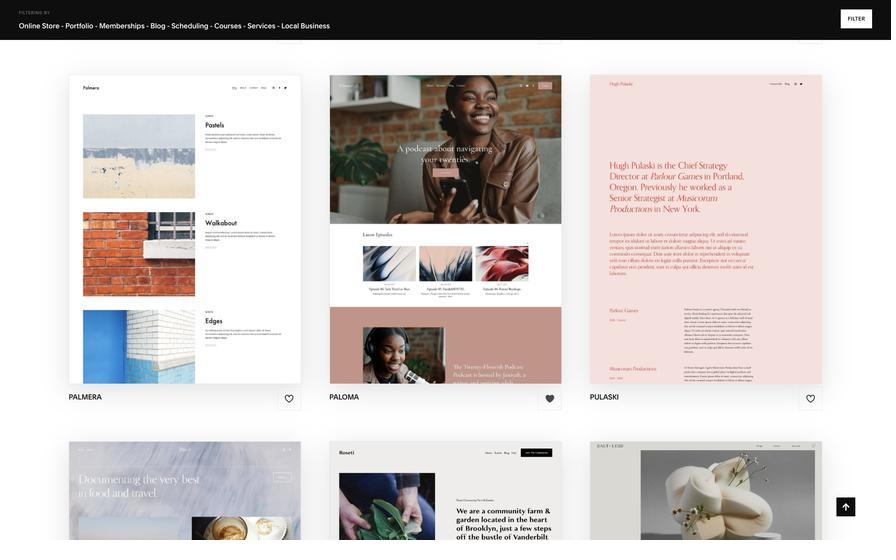 Task type: describe. For each thing, give the bounding box(es) containing it.
remove paloma from your favorites list image
[[546, 394, 555, 404]]

filter
[[848, 15, 866, 22]]

paloma inside "start with paloma" "button"
[[449, 213, 486, 222]]

palmera inside button
[[186, 213, 227, 222]]

start with paloma button
[[397, 206, 495, 230]]

pulaski image
[[591, 75, 823, 384]]

with for palmera
[[162, 213, 184, 222]]

memberships
[[99, 21, 145, 30]]

nevins
[[330, 26, 355, 35]]

roseti image
[[330, 442, 562, 540]]

preview for preview pulaski
[[669, 229, 707, 239]]

by
[[44, 10, 50, 15]]

start with paloma
[[397, 213, 486, 222]]

4 - from the left
[[167, 21, 170, 30]]

services
[[248, 21, 276, 30]]

online store - portfolio - memberships - blog - scheduling - courses - services - local business
[[19, 21, 330, 30]]

pulaski inside button
[[710, 213, 746, 222]]

with for paloma
[[425, 213, 447, 222]]

start with pulaski button
[[658, 206, 755, 230]]

preview pulaski link
[[669, 223, 744, 246]]

back to top image
[[842, 503, 851, 512]]

1 vertical spatial palmera
[[185, 229, 225, 239]]

preview palmera
[[145, 229, 225, 239]]

start for start with palmera
[[134, 213, 160, 222]]

start with pulaski
[[658, 213, 746, 222]]

3 - from the left
[[146, 21, 149, 30]]

preview pulaski
[[669, 229, 744, 239]]

7 - from the left
[[277, 21, 280, 30]]

start with palmera button
[[134, 206, 236, 230]]

scheduling
[[172, 21, 209, 30]]

blog
[[151, 21, 166, 30]]



Task type: locate. For each thing, give the bounding box(es) containing it.
add palmera to your favorites list image
[[285, 394, 294, 404]]

paloma image
[[330, 75, 562, 384]]

preview down start with palmera
[[145, 229, 182, 239]]

2 start from the left
[[397, 213, 423, 222]]

with inside "button"
[[425, 213, 447, 222]]

preview
[[145, 229, 182, 239], [669, 229, 707, 239]]

start for start with paloma
[[397, 213, 423, 222]]

3 with from the left
[[686, 213, 708, 222]]

myhra
[[69, 26, 94, 35]]

5 - from the left
[[210, 21, 213, 30]]

1 preview from the left
[[145, 229, 182, 239]]

2 vertical spatial pulaski
[[591, 393, 619, 402]]

start inside button
[[658, 213, 684, 222]]

- right blog
[[167, 21, 170, 30]]

business
[[301, 21, 330, 30]]

- left courses
[[210, 21, 213, 30]]

2 horizontal spatial start
[[658, 213, 684, 222]]

filter button
[[842, 9, 873, 28]]

palmera image
[[69, 75, 301, 384]]

paloma
[[449, 213, 486, 222], [330, 393, 359, 402]]

saltless image
[[591, 442, 823, 540]]

filtering by
[[19, 10, 50, 15]]

start inside button
[[134, 213, 160, 222]]

courses
[[215, 21, 242, 30]]

with inside button
[[686, 213, 708, 222]]

with for pulaski
[[686, 213, 708, 222]]

2 with from the left
[[425, 213, 447, 222]]

- right myhra
[[95, 21, 98, 30]]

2 - from the left
[[95, 21, 98, 30]]

start inside "button"
[[397, 213, 423, 222]]

- left blog
[[146, 21, 149, 30]]

0 horizontal spatial with
[[162, 213, 184, 222]]

preview down start with pulaski
[[669, 229, 707, 239]]

preview palmera link
[[145, 223, 225, 246]]

portfolio
[[65, 21, 93, 30]]

add pulaski to your favorites list image
[[806, 394, 816, 404]]

start with palmera
[[134, 213, 227, 222]]

0 horizontal spatial preview
[[145, 229, 182, 239]]

3 start from the left
[[658, 213, 684, 222]]

- right store
[[61, 21, 64, 30]]

1 horizontal spatial with
[[425, 213, 447, 222]]

with inside button
[[162, 213, 184, 222]]

2 preview from the left
[[669, 229, 707, 239]]

2 horizontal spatial with
[[686, 213, 708, 222]]

1 vertical spatial pulaski
[[709, 229, 744, 239]]

with
[[162, 213, 184, 222], [425, 213, 447, 222], [686, 213, 708, 222]]

1 start from the left
[[134, 213, 160, 222]]

1 vertical spatial paloma
[[330, 393, 359, 402]]

2 vertical spatial palmera
[[69, 393, 102, 402]]

preview for preview palmera
[[145, 229, 182, 239]]

1 horizontal spatial start
[[397, 213, 423, 222]]

local
[[282, 21, 299, 30]]

0 vertical spatial paloma
[[449, 213, 486, 222]]

rivoli image
[[69, 442, 301, 540]]

online
[[19, 21, 40, 30]]

6 - from the left
[[243, 21, 246, 30]]

0 horizontal spatial paloma
[[330, 393, 359, 402]]

-
[[61, 21, 64, 30], [95, 21, 98, 30], [146, 21, 149, 30], [167, 21, 170, 30], [210, 21, 213, 30], [243, 21, 246, 30], [277, 21, 280, 30]]

1 - from the left
[[61, 21, 64, 30]]

- right courses
[[243, 21, 246, 30]]

start
[[134, 213, 160, 222], [397, 213, 423, 222], [658, 213, 684, 222]]

pulaski
[[710, 213, 746, 222], [709, 229, 744, 239], [591, 393, 619, 402]]

store
[[42, 21, 60, 30]]

start for start with pulaski
[[658, 213, 684, 222]]

1 with from the left
[[162, 213, 184, 222]]

1 horizontal spatial preview
[[669, 229, 707, 239]]

filtering
[[19, 10, 43, 15]]

0 vertical spatial pulaski
[[710, 213, 746, 222]]

- left local
[[277, 21, 280, 30]]

1 horizontal spatial paloma
[[449, 213, 486, 222]]

0 horizontal spatial start
[[134, 213, 160, 222]]

0 vertical spatial palmera
[[186, 213, 227, 222]]

palmera
[[186, 213, 227, 222], [185, 229, 225, 239], [69, 393, 102, 402]]



Task type: vqa. For each thing, say whether or not it's contained in the screenshot.
weddings within the option
no



